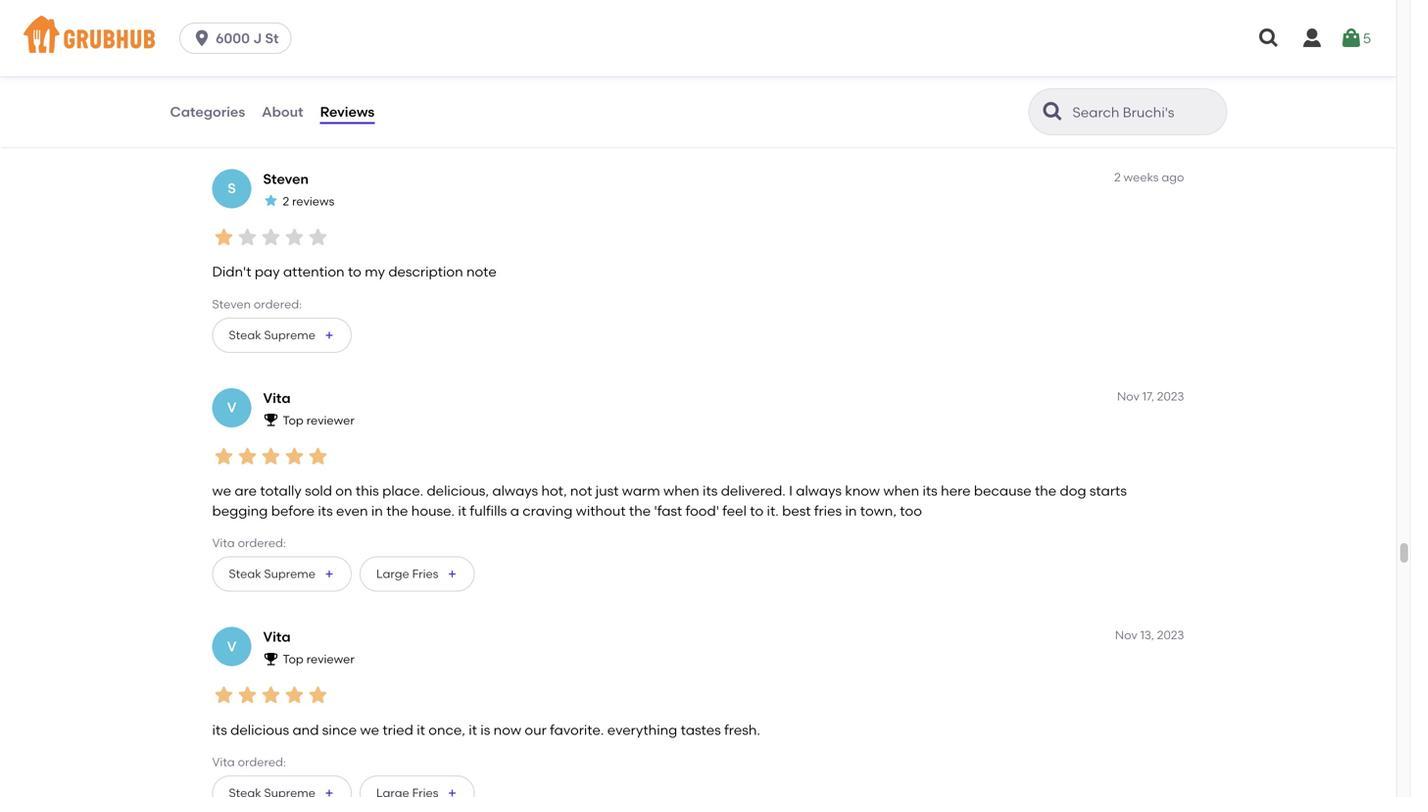 Task type: vqa. For each thing, say whether or not it's contained in the screenshot.
left in
yes



Task type: locate. For each thing, give the bounding box(es) containing it.
steak supreme button down steven ordered:
[[212, 317, 352, 353]]

we
[[212, 482, 231, 499], [360, 721, 379, 738]]

because
[[974, 482, 1032, 499]]

we left 'tried'
[[360, 721, 379, 738]]

1 vertical spatial supreme
[[264, 567, 316, 581]]

0 horizontal spatial always
[[493, 482, 538, 499]]

1 vertical spatial and
[[293, 721, 319, 738]]

2 left weeks
[[1115, 170, 1121, 184]]

1 vertical spatial 2
[[283, 194, 289, 208]]

steak supreme
[[229, 328, 316, 342], [229, 567, 316, 581]]

vita ordered: down delicious
[[212, 755, 286, 769]]

to left it.
[[750, 502, 764, 519]]

0 horizontal spatial steven
[[212, 297, 251, 311]]

1 vertical spatial steak supreme button
[[212, 556, 352, 592]]

steven down didn't at the top of the page
[[212, 297, 251, 311]]

v for delicious
[[227, 638, 237, 655]]

2 in from the left
[[846, 502, 857, 519]]

nov left 13, at the right bottom
[[1116, 628, 1138, 642]]

and left since
[[293, 721, 319, 738]]

1 horizontal spatial svg image
[[1301, 26, 1325, 50]]

fries right large at the left bottom
[[412, 567, 439, 581]]

the down the warm in the bottom left of the page
[[629, 502, 651, 519]]

plus icon image right reuben
[[281, 110, 292, 122]]

plus icon image right large fries
[[446, 568, 458, 580]]

and
[[310, 44, 336, 61], [293, 721, 319, 738]]

0 vertical spatial reviewer
[[307, 413, 355, 427]]

0 horizontal spatial in
[[371, 502, 383, 519]]

0 horizontal spatial to
[[348, 263, 362, 280]]

0 horizontal spatial we
[[212, 482, 231, 499]]

our
[[525, 721, 547, 738]]

0 vertical spatial top
[[283, 413, 304, 427]]

steak down steven ordered:
[[229, 328, 261, 342]]

reviewer up sold
[[307, 413, 355, 427]]

17,
[[1143, 389, 1155, 403]]

here
[[941, 482, 971, 499]]

steven
[[263, 170, 309, 187], [212, 297, 251, 311]]

1 vertical spatial top
[[283, 652, 304, 666]]

0 vertical spatial supreme
[[264, 328, 316, 342]]

to
[[348, 263, 362, 280], [750, 502, 764, 519]]

2 top reviewer from the top
[[283, 652, 355, 666]]

0 vertical spatial we
[[212, 482, 231, 499]]

nov 13, 2023
[[1116, 628, 1185, 642]]

always up "a"
[[493, 482, 538, 499]]

5
[[1364, 30, 1372, 46]]

reviewer
[[307, 413, 355, 427], [307, 652, 355, 666]]

0 horizontal spatial 2
[[283, 194, 289, 208]]

best
[[782, 502, 811, 519]]

always up fries
[[796, 482, 842, 499]]

1 horizontal spatial steven
[[263, 170, 309, 187]]

town,
[[861, 502, 897, 519]]

nov 17, 2023
[[1118, 389, 1185, 403]]

1 steak supreme button from the top
[[212, 317, 352, 353]]

1 vertical spatial v
[[227, 638, 237, 655]]

old.
[[339, 44, 364, 61]]

its delicious and since we tried it once, it is now our favorite.  everything tastes fresh.
[[212, 721, 761, 738]]

svg image inside '5' button
[[1340, 26, 1364, 50]]

steak down begging
[[229, 567, 261, 581]]

v
[[227, 399, 237, 416], [227, 638, 237, 655]]

too
[[900, 502, 922, 519]]

vita down begging
[[212, 536, 235, 550]]

1 reviewer from the top
[[307, 413, 355, 427]]

fries inside button
[[412, 567, 439, 581]]

the left "dog"
[[1035, 482, 1057, 499]]

vita
[[263, 389, 291, 406], [212, 536, 235, 550], [263, 628, 291, 645], [212, 755, 235, 769]]

vita ordered: down begging
[[212, 536, 286, 550]]

2
[[1115, 170, 1121, 184], [283, 194, 289, 208]]

1 2023 from the top
[[1158, 389, 1185, 403]]

2 horizontal spatial svg image
[[1340, 26, 1364, 50]]

reviewer up since
[[307, 652, 355, 666]]

and left old.
[[310, 44, 336, 61]]

supreme down steven ordered:
[[264, 328, 316, 342]]

2 2023 from the top
[[1158, 628, 1185, 642]]

trophy icon image
[[263, 412, 279, 428], [263, 651, 279, 667]]

0 vertical spatial vita ordered:
[[212, 536, 286, 550]]

when up 'fast
[[664, 482, 700, 499]]

when
[[664, 482, 700, 499], [884, 482, 920, 499]]

ago
[[1162, 170, 1185, 184]]

0 horizontal spatial fries
[[368, 109, 394, 123]]

2 weeks ago
[[1115, 170, 1185, 184]]

2023 right 13, at the right bottom
[[1158, 628, 1185, 642]]

steven up 2 reviews
[[263, 170, 309, 187]]

to inside we are totally sold on this place.  delicious, always hot, not just warm when its delivered.  i always know when its here because the dog starts begging before its even in the house.  it fulfills a craving without the 'fast food' feel to it. best fries in town, too
[[750, 502, 764, 519]]

before
[[271, 502, 315, 519]]

2 vita ordered: from the top
[[212, 755, 286, 769]]

steak supreme for plus icon under attention in the left of the page
[[229, 328, 316, 342]]

1 horizontal spatial we
[[360, 721, 379, 738]]

about
[[262, 103, 303, 120]]

1 supreme from the top
[[264, 328, 316, 342]]

it down delicious,
[[458, 502, 467, 519]]

0 vertical spatial steak supreme button
[[212, 317, 352, 353]]

steak supreme down steven ordered:
[[229, 328, 316, 342]]

a
[[510, 502, 520, 519]]

large fries button
[[360, 556, 475, 592]]

when up too
[[884, 482, 920, 499]]

begging
[[212, 502, 268, 519]]

weeks
[[1124, 170, 1159, 184]]

sandwich
[[367, 44, 433, 61]]

2 top from the top
[[283, 652, 304, 666]]

2 steak from the top
[[229, 567, 261, 581]]

1 vertical spatial trophy icon image
[[263, 651, 279, 667]]

1 horizontal spatial to
[[750, 502, 764, 519]]

1 horizontal spatial always
[[796, 482, 842, 499]]

1 vertical spatial vita ordered:
[[212, 755, 286, 769]]

once,
[[429, 721, 466, 738]]

0 vertical spatial 2023
[[1158, 389, 1185, 403]]

sold
[[305, 482, 332, 499]]

top up delicious
[[283, 652, 304, 666]]

fries
[[815, 502, 842, 519]]

steak supreme button down before
[[212, 556, 352, 592]]

2 reviews
[[283, 194, 335, 208]]

main navigation navigation
[[0, 0, 1397, 76]]

nov for its delicious and since we tried it once, it is now our favorite.  everything tastes fresh.
[[1116, 628, 1138, 642]]

nov left 17,
[[1118, 389, 1140, 403]]

1 steak from the top
[[229, 328, 261, 342]]

top reviewer up sold
[[283, 413, 355, 427]]

top for totally
[[283, 413, 304, 427]]

v up are
[[227, 399, 237, 416]]

2 steak supreme from the top
[[229, 567, 316, 581]]

reviews
[[320, 103, 375, 120]]

nov
[[1118, 389, 1140, 403], [1116, 628, 1138, 642]]

its down sold
[[318, 502, 333, 519]]

my
[[365, 263, 385, 280]]

0 vertical spatial steven
[[263, 170, 309, 187]]

greg
[[212, 78, 241, 92]]

1 vertical spatial we
[[360, 721, 379, 738]]

fulfills
[[470, 502, 507, 519]]

its left here
[[923, 482, 938, 499]]

its left delicious
[[212, 721, 227, 738]]

top reviewer up since
[[283, 652, 355, 666]]

1 vertical spatial nov
[[1116, 628, 1138, 642]]

0 vertical spatial steak supreme
[[229, 328, 316, 342]]

1 horizontal spatial fries
[[412, 567, 439, 581]]

2 svg image from the left
[[1301, 26, 1325, 50]]

1 vertical spatial to
[[750, 502, 764, 519]]

pay
[[255, 263, 280, 280]]

top
[[283, 413, 304, 427], [283, 652, 304, 666]]

supreme for plus icon to the left of large at the left bottom
[[264, 567, 316, 581]]

ordered:
[[244, 78, 292, 92], [254, 297, 302, 311], [238, 536, 286, 550], [238, 755, 286, 769]]

totally
[[260, 482, 302, 499]]

trophy icon image up totally
[[263, 412, 279, 428]]

steak for plus icon under attention in the left of the page
[[229, 328, 261, 342]]

small fries button
[[317, 98, 430, 134]]

steak supreme button
[[212, 317, 352, 353], [212, 556, 352, 592]]

always
[[493, 482, 538, 499], [796, 482, 842, 499]]

the down place.
[[386, 502, 408, 519]]

0 vertical spatial 2
[[1115, 170, 1121, 184]]

1 horizontal spatial 2
[[1115, 170, 1121, 184]]

1 vertical spatial fries
[[412, 567, 439, 581]]

0 vertical spatial to
[[348, 263, 362, 280]]

svg image
[[1258, 26, 1281, 50], [1301, 26, 1325, 50], [1340, 26, 1364, 50]]

1 v from the top
[[227, 399, 237, 416]]

2 reviewer from the top
[[307, 652, 355, 666]]

plus icon image down since
[[324, 787, 335, 797]]

0 vertical spatial top reviewer
[[283, 413, 355, 427]]

are
[[235, 482, 257, 499]]

2 left reviews
[[283, 194, 289, 208]]

we inside we are totally sold on this place.  delicious, always hot, not just warm when its delivered.  i always know when its here because the dog starts begging before its even in the house.  it fulfills a craving without the 'fast food' feel to it. best fries in town, too
[[212, 482, 231, 499]]

1 top from the top
[[283, 413, 304, 427]]

reuben
[[229, 109, 273, 123]]

just
[[596, 482, 619, 499]]

2 v from the top
[[227, 638, 237, 655]]

ordered: for pay
[[254, 297, 302, 311]]

0 vertical spatial steak
[[229, 328, 261, 342]]

not
[[570, 482, 593, 499]]

reviews button
[[319, 76, 376, 147]]

1 horizontal spatial it
[[458, 502, 467, 519]]

trophy icon image up delicious
[[263, 651, 279, 667]]

attention
[[283, 263, 345, 280]]

0 vertical spatial v
[[227, 399, 237, 416]]

1 vertical spatial 2023
[[1158, 628, 1185, 642]]

1 horizontal spatial when
[[884, 482, 920, 499]]

top for and
[[283, 652, 304, 666]]

plus icon image down "once,"
[[446, 787, 458, 797]]

steven ordered:
[[212, 297, 302, 311]]

1 steak supreme from the top
[[229, 328, 316, 342]]

0 horizontal spatial it
[[417, 721, 425, 738]]

3 svg image from the left
[[1340, 26, 1364, 50]]

the
[[1035, 482, 1057, 499], [386, 502, 408, 519], [629, 502, 651, 519]]

13,
[[1141, 628, 1155, 642]]

categories
[[170, 103, 245, 120]]

2 supreme from the top
[[264, 567, 316, 581]]

it left is
[[469, 721, 477, 738]]

1 trophy icon image from the top
[[263, 412, 279, 428]]

its up food'
[[703, 482, 718, 499]]

reviews
[[292, 194, 335, 208]]

craving
[[523, 502, 573, 519]]

reviewer for sold
[[307, 413, 355, 427]]

2023 right 17,
[[1158, 389, 1185, 403]]

description
[[389, 263, 463, 280]]

dog
[[1060, 482, 1087, 499]]

we are totally sold on this place.  delicious, always hot, not just warm when its delivered.  i always know when its here because the dog starts begging before its even in the house.  it fulfills a craving without the 'fast food' feel to it. best fries in town, too
[[212, 482, 1127, 519]]

1 vertical spatial steak supreme
[[229, 567, 316, 581]]

star icon image
[[212, 6, 236, 30], [236, 6, 259, 30], [259, 6, 283, 30], [283, 6, 306, 30], [263, 193, 279, 208], [212, 225, 236, 249], [236, 225, 259, 249], [259, 225, 283, 249], [283, 225, 306, 249], [306, 225, 330, 249], [212, 444, 236, 468], [236, 444, 259, 468], [259, 444, 283, 468], [283, 444, 306, 468], [306, 444, 330, 468], [212, 683, 236, 707], [236, 683, 259, 707], [259, 683, 283, 707], [283, 683, 306, 707], [306, 683, 330, 707]]

search icon image
[[1042, 100, 1065, 124]]

ordered: down pay
[[254, 297, 302, 311]]

0 vertical spatial nov
[[1118, 389, 1140, 403]]

it right 'tried'
[[417, 721, 425, 738]]

supreme
[[264, 328, 316, 342], [264, 567, 316, 581]]

2 always from the left
[[796, 482, 842, 499]]

to left "my"
[[348, 263, 362, 280]]

ordered: down begging
[[238, 536, 286, 550]]

in right fries
[[846, 502, 857, 519]]

ordered: up about
[[244, 78, 292, 92]]

1 top reviewer from the top
[[283, 413, 355, 427]]

in down this
[[371, 502, 383, 519]]

1 vertical spatial steven
[[212, 297, 251, 311]]

0 horizontal spatial when
[[664, 482, 700, 499]]

0 vertical spatial trophy icon image
[[263, 412, 279, 428]]

fries for large fries
[[412, 567, 439, 581]]

vita ordered:
[[212, 536, 286, 550], [212, 755, 286, 769]]

fries right small at the left of the page
[[368, 109, 394, 123]]

vita down delicious
[[212, 755, 235, 769]]

1 horizontal spatial in
[[846, 502, 857, 519]]

fries
[[368, 109, 394, 123], [412, 567, 439, 581]]

we left are
[[212, 482, 231, 499]]

supreme down before
[[264, 567, 316, 581]]

large fries
[[376, 567, 439, 581]]

plus icon image inside large fries button
[[446, 568, 458, 580]]

svg image
[[192, 28, 212, 48]]

2 trophy icon image from the top
[[263, 651, 279, 667]]

1 vertical spatial reviewer
[[307, 652, 355, 666]]

0 horizontal spatial svg image
[[1258, 26, 1281, 50]]

it
[[458, 502, 467, 519], [417, 721, 425, 738], [469, 721, 477, 738]]

1 vertical spatial steak
[[229, 567, 261, 581]]

ordered: down delicious
[[238, 755, 286, 769]]

steak supreme down before
[[229, 567, 316, 581]]

fries inside button
[[368, 109, 394, 123]]

v up delicious
[[227, 638, 237, 655]]

top reviewer for sold
[[283, 413, 355, 427]]

1 vita ordered: from the top
[[212, 536, 286, 550]]

ordered: for were
[[244, 78, 292, 92]]

1 vertical spatial top reviewer
[[283, 652, 355, 666]]

plus icon image
[[281, 110, 292, 122], [324, 329, 335, 341], [324, 568, 335, 580], [446, 568, 458, 580], [324, 787, 335, 797], [446, 787, 458, 797]]

top up totally
[[283, 413, 304, 427]]

0 vertical spatial fries
[[368, 109, 394, 123]]

categories button
[[169, 76, 246, 147]]



Task type: describe. For each thing, give the bounding box(es) containing it.
large
[[376, 567, 410, 581]]

tastes
[[681, 721, 721, 738]]

supreme for plus icon under attention in the left of the page
[[264, 328, 316, 342]]

0 horizontal spatial the
[[386, 502, 408, 519]]

greg ordered:
[[212, 78, 292, 92]]

v for are
[[227, 399, 237, 416]]

fresh.
[[725, 721, 761, 738]]

didn't
[[212, 263, 251, 280]]

warm
[[622, 482, 660, 499]]

steven for steven
[[263, 170, 309, 187]]

6000 j st button
[[180, 23, 299, 54]]

frys
[[212, 44, 239, 61]]

2 for 2 weeks ago
[[1115, 170, 1121, 184]]

'fast
[[654, 502, 683, 519]]

food'
[[686, 502, 720, 519]]

vita ordered: for delicious
[[212, 755, 286, 769]]

steven for steven ordered:
[[212, 297, 251, 311]]

frys were cold and old. sandwich was great.
[[212, 44, 505, 61]]

6000
[[216, 30, 250, 47]]

6000 j st
[[216, 30, 279, 47]]

didn't pay attention to my description note
[[212, 263, 497, 280]]

vita up delicious
[[263, 628, 291, 645]]

j
[[253, 30, 262, 47]]

5 button
[[1340, 21, 1372, 56]]

ordered: for delicious
[[238, 755, 286, 769]]

small
[[333, 109, 365, 123]]

plus icon image down attention in the left of the page
[[324, 329, 335, 341]]

2 when from the left
[[884, 482, 920, 499]]

0 vertical spatial and
[[310, 44, 336, 61]]

1 when from the left
[[664, 482, 700, 499]]

great.
[[465, 44, 505, 61]]

1 in from the left
[[371, 502, 383, 519]]

trophy icon image for delicious
[[263, 651, 279, 667]]

fries for small fries
[[368, 109, 394, 123]]

2023 for we are totally sold on this place.  delicious, always hot, not just warm when its delivered.  i always know when its here because the dog starts begging before its even in the house.  it fulfills a craving without the 'fast food' feel to it. best fries in town, too
[[1158, 389, 1185, 403]]

ordered: for are
[[238, 536, 286, 550]]

2 horizontal spatial it
[[469, 721, 477, 738]]

about button
[[261, 76, 304, 147]]

Search Bruchi's search field
[[1071, 103, 1221, 122]]

i
[[789, 482, 793, 499]]

plus icon image left large at the left bottom
[[324, 568, 335, 580]]

1 always from the left
[[493, 482, 538, 499]]

hot,
[[542, 482, 567, 499]]

nov for we are totally sold on this place.  delicious, always hot, not just warm when its delivered.  i always know when its here because the dog starts begging before its even in the house.  it fulfills a craving without the 'fast food' feel to it. best fries in town, too
[[1118, 389, 1140, 403]]

now
[[494, 721, 522, 738]]

was
[[436, 44, 462, 61]]

2 steak supreme button from the top
[[212, 556, 352, 592]]

steak supreme for plus icon to the left of large at the left bottom
[[229, 567, 316, 581]]

small fries
[[333, 109, 394, 123]]

since
[[322, 721, 357, 738]]

place.
[[382, 482, 424, 499]]

it.
[[767, 502, 779, 519]]

cold
[[277, 44, 306, 61]]

note
[[467, 263, 497, 280]]

1 svg image from the left
[[1258, 26, 1281, 50]]

without
[[576, 502, 626, 519]]

st
[[265, 30, 279, 47]]

reviewer for since
[[307, 652, 355, 666]]

s
[[228, 180, 236, 197]]

2 horizontal spatial the
[[1035, 482, 1057, 499]]

delicious
[[231, 721, 289, 738]]

were
[[242, 44, 274, 61]]

it inside we are totally sold on this place.  delicious, always hot, not just warm when its delivered.  i always know when its here because the dog starts begging before its even in the house.  it fulfills a craving without the 'fast food' feel to it. best fries in town, too
[[458, 502, 467, 519]]

steak for plus icon to the left of large at the left bottom
[[229, 567, 261, 581]]

know
[[845, 482, 880, 499]]

reuben button
[[212, 98, 309, 134]]

plus icon image inside reuben button
[[281, 110, 292, 122]]

top reviewer for since
[[283, 652, 355, 666]]

everything
[[608, 721, 678, 738]]

this
[[356, 482, 379, 499]]

house.
[[412, 502, 455, 519]]

2 for 2 reviews
[[283, 194, 289, 208]]

1 horizontal spatial the
[[629, 502, 651, 519]]

on
[[336, 482, 353, 499]]

2023 for its delicious and since we tried it once, it is now our favorite.  everything tastes fresh.
[[1158, 628, 1185, 642]]

starts
[[1090, 482, 1127, 499]]

is
[[481, 721, 491, 738]]

vita up totally
[[263, 389, 291, 406]]

feel
[[723, 502, 747, 519]]

delicious,
[[427, 482, 489, 499]]

vita ordered: for are
[[212, 536, 286, 550]]

tried
[[383, 721, 414, 738]]

trophy icon image for are
[[263, 412, 279, 428]]

delivered.
[[721, 482, 786, 499]]

even
[[336, 502, 368, 519]]

favorite.
[[550, 721, 604, 738]]



